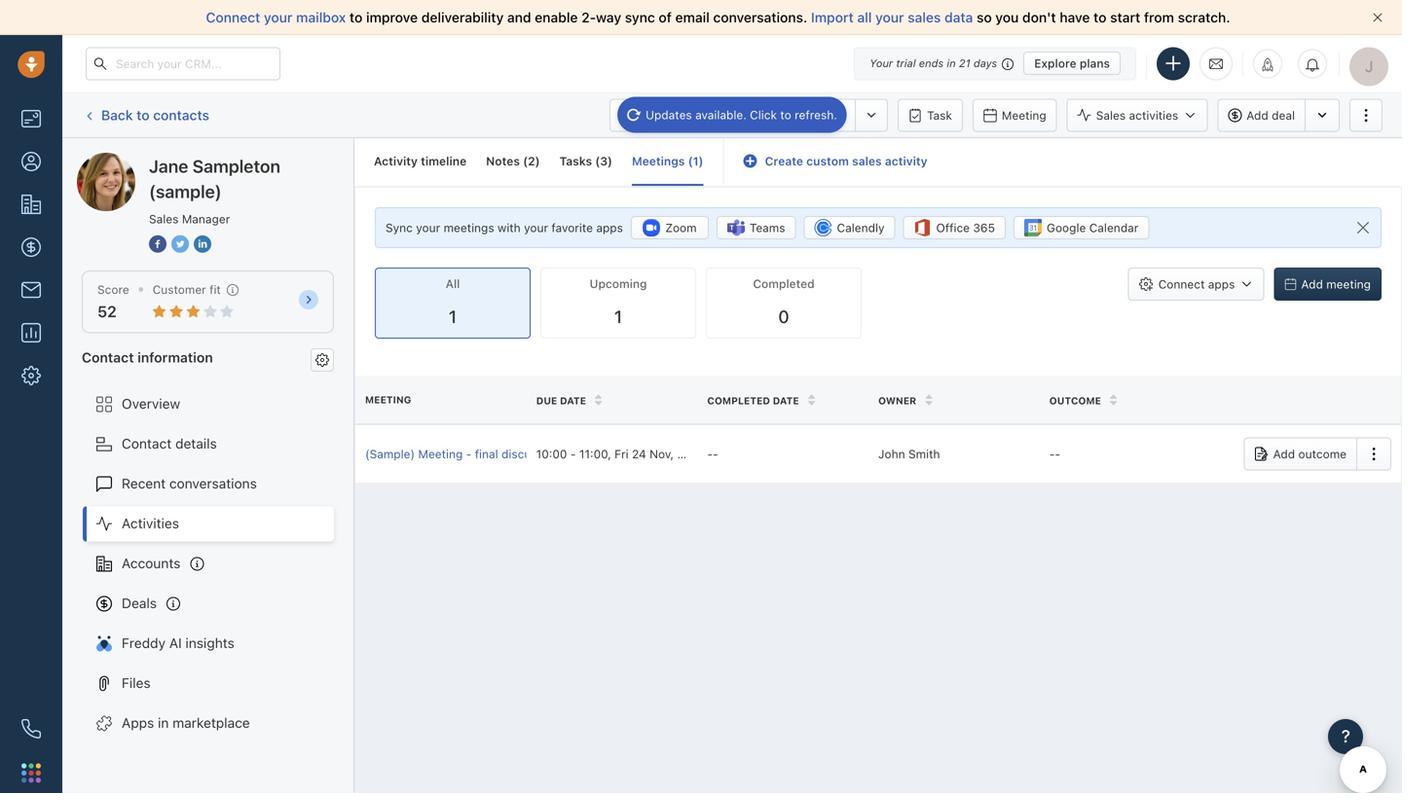 Task type: locate. For each thing, give the bounding box(es) containing it.
6 - from the left
[[1055, 447, 1060, 461]]

apps in marketplace
[[122, 715, 250, 731]]

4 - from the left
[[713, 447, 718, 461]]

1 down all
[[449, 306, 457, 327]]

tasks ( 3 )
[[559, 154, 612, 168]]

outcome
[[1049, 395, 1101, 406]]

1 horizontal spatial (
[[595, 154, 600, 168]]

contact down 52 at top left
[[82, 349, 134, 365]]

deals
[[122, 595, 157, 612]]

1 horizontal spatial 1
[[614, 306, 622, 327]]

mng settings image
[[315, 353, 329, 367]]

1 vertical spatial add
[[1301, 278, 1323, 291]]

sales activities button
[[1067, 99, 1217, 132], [1067, 99, 1208, 132]]

trial
[[896, 57, 916, 70]]

contact up recent
[[122, 436, 172, 452]]

2 - from the left
[[570, 447, 576, 461]]

connect apps
[[1158, 278, 1235, 291]]

--
[[1049, 447, 1060, 461]]

your right all
[[875, 9, 904, 25]]

( right meetings
[[688, 154, 693, 168]]

1 ) from the left
[[535, 154, 540, 168]]

0 vertical spatial deal
[[1272, 109, 1295, 122]]

sales manager
[[149, 212, 230, 226]]

3 ) from the left
[[699, 154, 703, 168]]

add inside "button"
[[1273, 447, 1295, 461]]

1 horizontal spatial add
[[1273, 447, 1295, 461]]

date
[[560, 395, 586, 406], [773, 395, 799, 406]]

add for add outcome
[[1273, 447, 1295, 461]]

sync your meetings with your favorite apps
[[386, 221, 623, 235]]

2 ( from the left
[[595, 154, 600, 168]]

0 vertical spatial add
[[1247, 109, 1269, 122]]

2 horizontal spatial (
[[688, 154, 693, 168]]

(sample) up manager
[[220, 152, 276, 168]]

0 horizontal spatial meeting
[[365, 394, 411, 406]]

sync
[[386, 221, 413, 235]]

score
[[97, 283, 129, 296]]

connect your mailbox link
[[206, 9, 350, 25]]

call link
[[688, 99, 748, 132]]

0 horizontal spatial )
[[535, 154, 540, 168]]

your trial ends in 21 days
[[870, 57, 997, 70]]

sales for sales activities
[[1096, 109, 1126, 122]]

2 horizontal spatial add
[[1301, 278, 1323, 291]]

0 horizontal spatial apps
[[596, 221, 623, 235]]

) right "tasks" at the left of page
[[608, 154, 612, 168]]

0 horizontal spatial sales
[[149, 212, 179, 226]]

contact
[[82, 349, 134, 365], [122, 436, 172, 452]]

1 horizontal spatial sales
[[1096, 109, 1126, 122]]

0 vertical spatial completed
[[753, 277, 815, 291]]

meeting down "explore"
[[1002, 109, 1047, 122]]

to right click
[[780, 108, 791, 122]]

21
[[959, 57, 971, 70]]

completed
[[753, 277, 815, 291], [707, 395, 770, 406]]

twitter circled image
[[171, 234, 189, 255]]

your
[[870, 57, 893, 70]]

0 horizontal spatial sales
[[852, 154, 882, 168]]

notes
[[486, 154, 520, 168]]

and
[[507, 9, 531, 25]]

date down 0
[[773, 395, 799, 406]]

sales left the activities
[[1096, 109, 1126, 122]]

1 horizontal spatial date
[[773, 395, 799, 406]]

(sample) up "sales manager"
[[149, 181, 222, 202]]

0 horizontal spatial add
[[1247, 109, 1269, 122]]

about
[[563, 447, 595, 461]]

1 date from the left
[[560, 395, 586, 406]]

add for add meeting
[[1301, 278, 1323, 291]]

) right the notes
[[535, 154, 540, 168]]

in left "21"
[[947, 57, 956, 70]]

2 horizontal spatial meeting
[[1002, 109, 1047, 122]]

( for 3
[[595, 154, 600, 168]]

connect
[[206, 9, 260, 25], [1158, 278, 1205, 291]]

calendar
[[1089, 221, 1139, 235]]

1 vertical spatial meeting
[[365, 394, 411, 406]]

0 vertical spatial contact
[[82, 349, 134, 365]]

1 vertical spatial sales
[[852, 154, 882, 168]]

manager
[[182, 212, 230, 226]]

1 vertical spatial sales
[[149, 212, 179, 226]]

( right the notes
[[523, 154, 528, 168]]

google calendar
[[1047, 221, 1139, 235]]

notes ( 2 )
[[486, 154, 540, 168]]

connect apps button
[[1128, 268, 1264, 301], [1128, 268, 1264, 301]]

0 horizontal spatial connect
[[206, 9, 260, 25]]

meeting up '(sample)'
[[365, 394, 411, 406]]

teams
[[750, 221, 785, 235]]

sampleton
[[150, 152, 217, 168], [192, 156, 280, 177]]

contact for contact details
[[122, 436, 172, 452]]

1 horizontal spatial meeting
[[418, 447, 463, 461]]

completed for completed
[[753, 277, 815, 291]]

1 ( from the left
[[523, 154, 528, 168]]

sales up facebook circled image
[[149, 212, 179, 226]]

explore plans link
[[1024, 52, 1121, 75]]

facebook circled image
[[149, 234, 167, 255]]

0 vertical spatial meeting
[[1002, 109, 1047, 122]]

conversations
[[169, 476, 257, 492]]

2 horizontal spatial 1
[[693, 154, 699, 168]]

date right the due
[[560, 395, 586, 406]]

meeting button
[[973, 99, 1057, 132]]

office 365 button
[[903, 216, 1006, 240]]

your
[[264, 9, 293, 25], [875, 9, 904, 25], [416, 221, 440, 235], [524, 221, 548, 235]]

meeting left the final
[[418, 447, 463, 461]]

1 vertical spatial contact
[[122, 436, 172, 452]]

information
[[137, 349, 213, 365]]

Search your CRM... text field
[[86, 47, 280, 80]]

outcome
[[1298, 447, 1347, 461]]

2 vertical spatial meeting
[[418, 447, 463, 461]]

1 horizontal spatial jane
[[149, 156, 188, 177]]

1 horizontal spatial deal
[[1272, 109, 1295, 122]]

activities
[[1129, 109, 1178, 122]]

sales
[[908, 9, 941, 25], [852, 154, 882, 168]]

1 down upcoming
[[614, 306, 622, 327]]

accounts
[[122, 556, 181, 572]]

0 horizontal spatial date
[[560, 395, 586, 406]]

with
[[498, 221, 521, 235]]

in right apps
[[158, 715, 169, 731]]

to right mailbox in the top of the page
[[350, 9, 363, 25]]

add for add deal
[[1247, 109, 1269, 122]]

)
[[535, 154, 540, 168], [608, 154, 612, 168], [699, 154, 703, 168]]

updates available. click to refresh. link
[[617, 97, 847, 133]]

jane sampleton (sample) up manager
[[149, 156, 280, 202]]

customer fit
[[153, 283, 221, 296]]

2 vertical spatial add
[[1273, 447, 1295, 461]]

connect your mailbox to improve deliverability and enable 2-way sync of email conversations. import all your sales data so you don't have to start from scratch.
[[206, 9, 1230, 25]]

add outcome
[[1273, 447, 1347, 461]]

scratch.
[[1178, 9, 1230, 25]]

back to contacts
[[101, 107, 209, 123]]

close image
[[1373, 13, 1383, 22]]

0 horizontal spatial deal
[[619, 447, 642, 461]]

sms
[[820, 109, 845, 122]]

customer
[[153, 283, 206, 296]]

3 ( from the left
[[688, 154, 693, 168]]

0 vertical spatial in
[[947, 57, 956, 70]]

) right meetings
[[699, 154, 703, 168]]

2 ) from the left
[[608, 154, 612, 168]]

sales left activity
[[852, 154, 882, 168]]

sales left data
[[908, 9, 941, 25]]

jane down back
[[116, 152, 146, 168]]

( right "tasks" at the left of page
[[595, 154, 600, 168]]

0 horizontal spatial 1
[[449, 306, 457, 327]]

jane
[[116, 152, 146, 168], [149, 156, 188, 177]]

so
[[977, 9, 992, 25]]

0 vertical spatial sales
[[908, 9, 941, 25]]

0 vertical spatial sales
[[1096, 109, 1126, 122]]

your right with
[[524, 221, 548, 235]]

create custom sales activity
[[765, 154, 928, 168]]

click
[[750, 108, 777, 122]]

ends
[[919, 57, 944, 70]]

2 horizontal spatial )
[[699, 154, 703, 168]]

improve
[[366, 9, 418, 25]]

(sample)
[[365, 447, 415, 461]]

all
[[446, 277, 460, 291]]

your right sync
[[416, 221, 440, 235]]

1 horizontal spatial connect
[[1158, 278, 1205, 291]]

import
[[811, 9, 854, 25]]

1 vertical spatial completed
[[707, 395, 770, 406]]

recent
[[122, 476, 166, 492]]

fri
[[615, 447, 629, 461]]

3 - from the left
[[707, 447, 713, 461]]

0 horizontal spatial (
[[523, 154, 528, 168]]

connect for connect your mailbox to improve deliverability and enable 2-way sync of email conversations. import all your sales data so you don't have to start from scratch.
[[206, 9, 260, 25]]

jane down contacts
[[149, 156, 188, 177]]

to left start
[[1094, 9, 1107, 25]]

1 vertical spatial connect
[[1158, 278, 1205, 291]]

2 date from the left
[[773, 395, 799, 406]]

1 horizontal spatial )
[[608, 154, 612, 168]]

create custom sales activity link
[[743, 154, 928, 168]]

task
[[927, 109, 952, 122]]

phone element
[[12, 710, 51, 749]]

1 horizontal spatial in
[[947, 57, 956, 70]]

import all your sales data link
[[811, 9, 977, 25]]

1 horizontal spatial sales
[[908, 9, 941, 25]]

add
[[1247, 109, 1269, 122], [1301, 278, 1323, 291], [1273, 447, 1295, 461]]

create
[[765, 154, 803, 168]]

sampleton up manager
[[192, 156, 280, 177]]

0 horizontal spatial in
[[158, 715, 169, 731]]

the
[[598, 447, 616, 461]]

contacts
[[153, 107, 209, 123]]

freshworks switcher image
[[21, 764, 41, 783]]

teams button
[[717, 216, 796, 240]]

apps
[[596, 221, 623, 235], [1208, 278, 1235, 291]]

1 right meetings
[[693, 154, 699, 168]]

-
[[466, 447, 472, 461], [570, 447, 576, 461], [707, 447, 713, 461], [713, 447, 718, 461], [1049, 447, 1055, 461], [1055, 447, 1060, 461]]

smith
[[909, 447, 940, 461]]

jane sampleton (sample)
[[116, 152, 276, 168], [149, 156, 280, 202]]

0 vertical spatial connect
[[206, 9, 260, 25]]

john
[[878, 447, 905, 461]]

2023
[[677, 447, 706, 461]]

1 for all
[[449, 306, 457, 327]]

1 horizontal spatial apps
[[1208, 278, 1235, 291]]

to right back
[[137, 107, 150, 123]]



Task type: vqa. For each thing, say whether or not it's contained in the screenshot.
Meetings
yes



Task type: describe. For each thing, give the bounding box(es) containing it.
add outcome button
[[1244, 438, 1356, 471]]

add meeting
[[1301, 278, 1371, 291]]

days
[[974, 57, 997, 70]]

1 for upcoming
[[614, 306, 622, 327]]

contact for contact information
[[82, 349, 134, 365]]

0 vertical spatial apps
[[596, 221, 623, 235]]

zoom button
[[631, 216, 709, 240]]

1 vertical spatial (sample)
[[149, 181, 222, 202]]

updates available. click to refresh.
[[646, 108, 837, 122]]

mailbox
[[296, 9, 346, 25]]

meeting
[[1326, 278, 1371, 291]]

( for 2
[[523, 154, 528, 168]]

freddy ai insights
[[122, 635, 234, 651]]

) for tasks ( 3 )
[[608, 154, 612, 168]]

52 button
[[97, 302, 117, 321]]

conversations.
[[713, 9, 807, 25]]

activity
[[374, 154, 418, 168]]

zoom
[[665, 221, 697, 235]]

1 vertical spatial in
[[158, 715, 169, 731]]

final
[[475, 447, 498, 461]]

add deal button
[[1217, 99, 1305, 132]]

meetings
[[632, 154, 685, 168]]

calendly button
[[804, 216, 895, 240]]

( for 1
[[688, 154, 693, 168]]

phone image
[[21, 720, 41, 739]]

have
[[1060, 9, 1090, 25]]

meetings
[[444, 221, 494, 235]]

2-
[[581, 9, 596, 25]]

ai
[[169, 635, 182, 651]]

365
[[973, 221, 995, 235]]

completed for completed date
[[707, 395, 770, 406]]

files
[[122, 675, 151, 691]]

1 vertical spatial apps
[[1208, 278, 1235, 291]]

date for completed date
[[773, 395, 799, 406]]

favorite
[[552, 221, 593, 235]]

email
[[675, 9, 710, 25]]

overview
[[122, 396, 180, 412]]

calendly
[[837, 221, 885, 235]]

google
[[1047, 221, 1086, 235]]

don't
[[1022, 9, 1056, 25]]

freddy
[[122, 635, 166, 651]]

add meeting button
[[1274, 268, 1382, 301]]

sales activities
[[1096, 109, 1178, 122]]

of
[[659, 9, 672, 25]]

jane sampleton (sample) down contacts
[[116, 152, 276, 168]]

updates
[[646, 108, 692, 122]]

your left mailbox in the top of the page
[[264, 9, 293, 25]]

fit
[[209, 283, 221, 296]]

contact information
[[82, 349, 213, 365]]

email image
[[1209, 56, 1223, 72]]

sales for sales manager
[[149, 212, 179, 226]]

connect for connect apps
[[1158, 278, 1205, 291]]

5 - from the left
[[1049, 447, 1055, 461]]

sampleton down contacts
[[150, 152, 217, 168]]

plans
[[1080, 56, 1110, 70]]

custom
[[806, 154, 849, 168]]

0 horizontal spatial jane
[[116, 152, 146, 168]]

activities
[[122, 516, 179, 532]]

52
[[97, 302, 117, 321]]

2
[[528, 154, 535, 168]]

contact details
[[122, 436, 217, 452]]

1 vertical spatial deal
[[619, 447, 642, 461]]

0 vertical spatial (sample)
[[220, 152, 276, 168]]

explore plans
[[1034, 56, 1110, 70]]

data
[[945, 9, 973, 25]]

recent conversations
[[122, 476, 257, 492]]

3
[[600, 154, 608, 168]]

marketplace
[[172, 715, 250, 731]]

office
[[936, 221, 970, 235]]

deal inside button
[[1272, 109, 1295, 122]]

11:00,
[[579, 447, 611, 461]]

upcoming
[[590, 277, 647, 291]]

linkedin circled image
[[194, 234, 211, 255]]

(sample) meeting - final discussion about the deal link
[[365, 446, 642, 462]]

enable
[[535, 9, 578, 25]]

discussion
[[502, 447, 560, 461]]

start
[[1110, 9, 1140, 25]]

date for due date
[[560, 395, 586, 406]]

email button
[[609, 99, 679, 132]]

0
[[778, 306, 789, 327]]

to inside back to contacts link
[[137, 107, 150, 123]]

sms button
[[791, 99, 855, 132]]

meeting inside meeting button
[[1002, 109, 1047, 122]]

score 52
[[97, 283, 129, 321]]

10:00 - 11:00, fri 24 nov, 2023 --
[[536, 447, 718, 461]]

1 - from the left
[[466, 447, 472, 461]]

meeting inside '(sample) meeting - final discussion about the deal' link
[[418, 447, 463, 461]]

available.
[[695, 108, 747, 122]]

office 365
[[936, 221, 995, 235]]

you
[[996, 9, 1019, 25]]

due date
[[536, 395, 586, 406]]

timeline
[[421, 154, 467, 168]]

explore
[[1034, 56, 1077, 70]]

activity
[[885, 154, 928, 168]]

to inside the updates available. click to refresh. link
[[780, 108, 791, 122]]

) for notes ( 2 )
[[535, 154, 540, 168]]

meetings ( 1 )
[[632, 154, 703, 168]]

) for meetings ( 1 )
[[699, 154, 703, 168]]



